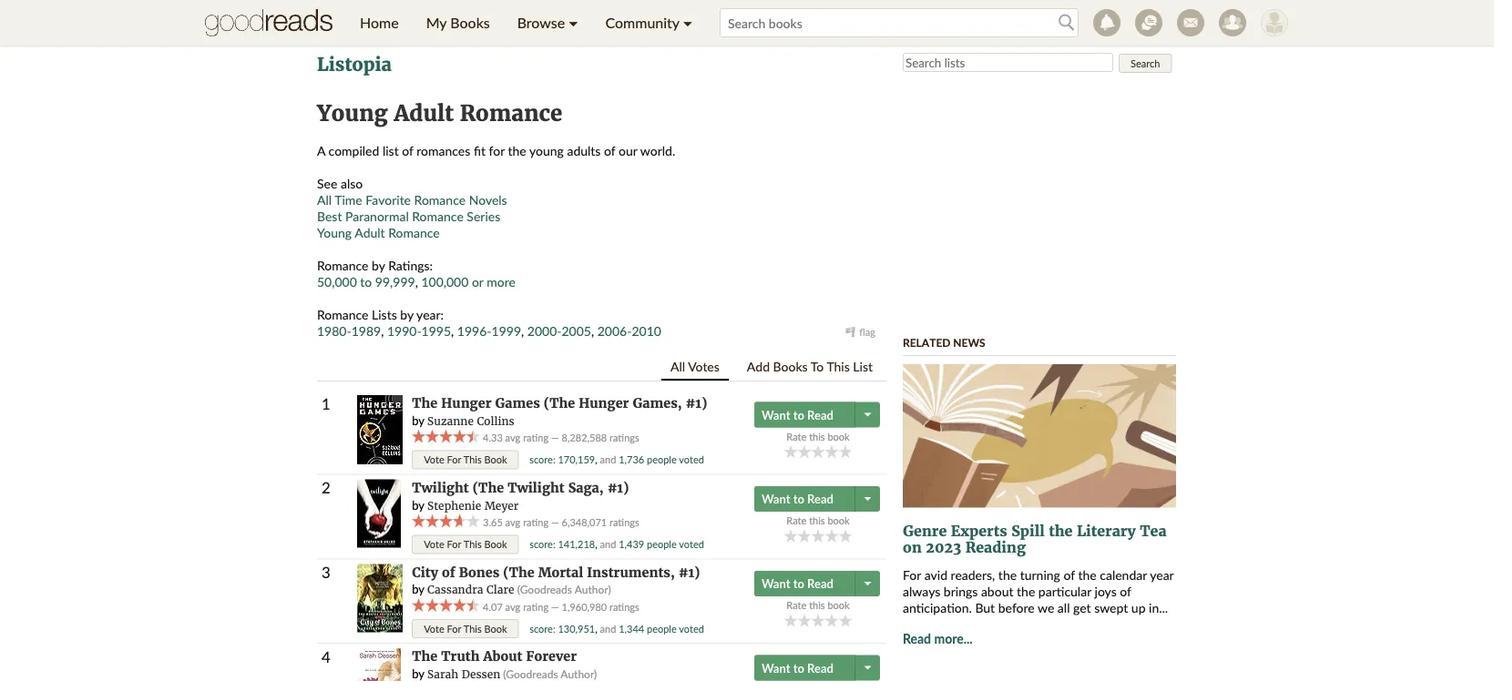 Task type: vqa. For each thing, say whether or not it's contained in the screenshot.
1st book from the top
yes



Task type: locate. For each thing, give the bounding box(es) containing it.
for up the bones
[[447, 539, 461, 551]]

series
[[467, 208, 501, 224]]

my books
[[426, 14, 490, 31]]

the up suzanne
[[412, 396, 438, 412]]

the inside 'the truth about forever by'
[[412, 649, 438, 665]]

3 vote for this book link from the top
[[412, 620, 519, 639]]

the hunger games (the hunger games, #1) by suzanne collins
[[412, 396, 708, 429]]

2 and from the top
[[600, 539, 616, 551]]

the up about
[[999, 568, 1017, 583]]

0 vertical spatial rate
[[787, 431, 807, 443]]

by inside the twilight (the twilight saga, #1) by stephenie meyer
[[412, 498, 425, 513]]

all down see
[[317, 192, 332, 207]]

, down ratings:
[[415, 274, 418, 289]]

adult up romances
[[394, 99, 454, 127]]

2 vertical spatial and
[[600, 623, 616, 635]]

fit
[[474, 143, 486, 158]]

world.
[[641, 143, 676, 158]]

▾
[[569, 14, 578, 31], [683, 14, 693, 31]]

hunger
[[441, 396, 492, 412], [579, 396, 629, 412]]

vote up city on the left of the page
[[424, 539, 445, 551]]

romance up for
[[460, 99, 563, 127]]

1 score: from the top
[[530, 454, 556, 466]]

0 horizontal spatial books
[[450, 14, 490, 31]]

1 horizontal spatial books
[[773, 359, 808, 374]]

avid
[[925, 568, 948, 583]]

the up before
[[1017, 584, 1036, 599]]

book for 3
[[828, 600, 850, 612]]

in...
[[1149, 600, 1169, 616]]

author) inside city of bones (the mortal instruments, #1) by cassandra clare (goodreads author)
[[575, 583, 611, 597]]

this down suzanne collins link on the left bottom of the page
[[464, 454, 482, 466]]

1 people from the top
[[647, 454, 677, 466]]

2 vote for this book from the top
[[424, 539, 507, 551]]

— up score: 170,159 link
[[551, 432, 559, 445]]

books inside 'my books' link
[[450, 14, 490, 31]]

2 vertical spatial rate this book
[[787, 600, 850, 612]]

1990-1995 link
[[387, 323, 451, 339]]

2 vertical spatial #1)
[[679, 565, 700, 581]]

1 ratings from the top
[[610, 432, 640, 445]]

0 vertical spatial all
[[317, 192, 332, 207]]

author) down forever
[[561, 668, 597, 681]]

(the up clare
[[503, 565, 535, 581]]

vote for this book link down 4.33
[[412, 451, 519, 470]]

rate for 3
[[787, 600, 807, 612]]

0 vertical spatial author)
[[575, 583, 611, 597]]

1 vertical spatial score:
[[530, 539, 556, 551]]

(the up meyer
[[473, 480, 504, 496]]

1 vertical spatial vote
[[424, 539, 445, 551]]

paranormal
[[345, 208, 409, 224]]

0 vertical spatial voted
[[679, 454, 704, 466]]

vote for this book up truth in the bottom of the page
[[424, 623, 507, 635]]

vote for this book link for 3
[[412, 620, 519, 639]]

3 book from the top
[[484, 623, 507, 635]]

4
[[322, 648, 331, 666]]

novels
[[469, 192, 507, 207]]

twilight down score: 170,159 link
[[508, 480, 565, 496]]

and left the 1,439
[[600, 539, 616, 551]]

avg right 4.07
[[505, 601, 521, 614]]

to for 2
[[794, 492, 805, 507]]

0 vertical spatial book
[[484, 454, 507, 466]]

0 vertical spatial avg
[[505, 432, 521, 445]]

for for 1
[[447, 454, 461, 466]]

and for 1
[[600, 454, 616, 466]]

1,960,980
[[562, 601, 607, 614]]

this up the bones
[[464, 539, 482, 551]]

1 voted from the top
[[679, 454, 704, 466]]

hunger up 8,282,588
[[579, 396, 629, 412]]

city of bones (the mortal instruments, #1) link
[[412, 565, 700, 581]]

vote for this book link up the bones
[[412, 535, 519, 555]]

by inside romance lists by year: 1980-1989 , 1990-1995 , 1996-1999 , 2000-2005 , 2006-2010
[[400, 307, 414, 322]]

0 horizontal spatial hunger
[[441, 396, 492, 412]]

1 vote for this book link from the top
[[412, 451, 519, 470]]

2 vertical spatial this
[[809, 600, 825, 612]]

by left suzanne
[[412, 414, 425, 428]]

adult down paranormal on the left top of page
[[355, 225, 385, 240]]

1 vertical spatial people
[[647, 539, 677, 551]]

1 horizontal spatial ▾
[[683, 14, 693, 31]]

3 — from the top
[[551, 601, 559, 614]]

want to read button for 4
[[755, 656, 858, 681]]

1 vertical spatial avg
[[505, 517, 521, 529]]

forever
[[526, 649, 577, 665]]

for up truth in the bottom of the page
[[447, 623, 461, 635]]

up
[[1132, 600, 1146, 616]]

romance up 50,000
[[317, 257, 369, 273]]

3 vote for this book from the top
[[424, 623, 507, 635]]

1 book from the top
[[484, 454, 507, 466]]

2 book from the top
[[484, 539, 507, 551]]

4 want from the top
[[762, 661, 791, 676]]

see also all time favorite romance novels best paranormal romance series young adult romance
[[317, 175, 507, 240]]

Search for books to add to your shelves search field
[[720, 8, 1079, 37]]

this for 2
[[464, 539, 482, 551]]

vote for this book
[[424, 454, 507, 466], [424, 539, 507, 551], [424, 623, 507, 635]]

score: down 4.07 avg rating — 1,960,980 ratings
[[530, 623, 556, 635]]

4 want to read button from the top
[[755, 656, 858, 681]]

romance
[[460, 99, 563, 127], [414, 192, 466, 207], [412, 208, 464, 224], [388, 225, 440, 240], [317, 257, 369, 273], [317, 307, 369, 322]]

score:
[[530, 454, 556, 466], [530, 539, 556, 551], [530, 623, 556, 635]]

vote
[[424, 454, 445, 466], [424, 539, 445, 551], [424, 623, 445, 635]]

170,159
[[558, 454, 595, 466]]

, left 2000-
[[521, 323, 524, 339]]

1996-1999 link
[[457, 323, 521, 339]]

people for 3
[[647, 623, 677, 635]]

rating down city of bones (the mortal instruments, #1) by cassandra clare (goodreads author)
[[523, 601, 549, 614]]

#1) inside the twilight (the twilight saga, #1) by stephenie meyer
[[608, 480, 629, 496]]

city of bones (the mortal i... image
[[357, 565, 403, 633]]

vote down suzanne
[[424, 454, 445, 466]]

people for 1
[[647, 454, 677, 466]]

1989
[[352, 323, 381, 339]]

by inside 'the truth about forever by'
[[412, 667, 425, 682]]

, down 8,282,588
[[595, 454, 598, 466]]

rating up score: 170,159 link
[[523, 432, 549, 445]]

0 horizontal spatial adult
[[355, 225, 385, 240]]

1 want to read button from the top
[[755, 402, 858, 428]]

1999
[[492, 323, 521, 339]]

adult inside "see also all time favorite romance novels best paranormal romance series young adult romance"
[[355, 225, 385, 240]]

1 vertical spatial this
[[809, 515, 825, 527]]

1 vertical spatial and
[[600, 539, 616, 551]]

2 rate from the top
[[787, 515, 807, 527]]

1
[[322, 395, 331, 413]]

avg right 4.33
[[505, 432, 521, 445]]

None submit
[[1119, 54, 1173, 73]]

vote for this book down 4.33
[[424, 454, 507, 466]]

0 vertical spatial vote for this book
[[424, 454, 507, 466]]

0 vertical spatial the
[[412, 396, 438, 412]]

the inside the hunger games (the hunger games, #1) by suzanne collins
[[412, 396, 438, 412]]

friend requests image
[[1219, 9, 1247, 36]]

1 vertical spatial rate this book
[[787, 515, 850, 527]]

2023
[[926, 539, 962, 557]]

1 horizontal spatial all
[[671, 359, 685, 374]]

the left truth in the bottom of the page
[[412, 649, 438, 665]]

my
[[426, 14, 447, 31]]

literary
[[1077, 522, 1136, 541]]

0 vertical spatial ratings
[[610, 432, 640, 445]]

, down the '1,960,980'
[[595, 623, 598, 635]]

but
[[976, 600, 995, 616]]

voted right 1,736
[[679, 454, 704, 466]]

2 want from the top
[[762, 492, 791, 507]]

people right the 1,344 at the left of the page
[[647, 623, 677, 635]]

,
[[415, 274, 418, 289], [381, 323, 384, 339], [451, 323, 454, 339], [521, 323, 524, 339], [591, 323, 594, 339], [595, 454, 598, 466], [595, 539, 598, 551], [595, 623, 598, 635]]

2 vertical spatial book
[[828, 600, 850, 612]]

by up 50,000 to 99,999 'link'
[[372, 257, 385, 273]]

4 want to read from the top
[[762, 661, 834, 676]]

book
[[484, 454, 507, 466], [484, 539, 507, 551], [484, 623, 507, 635]]

for down suzanne
[[447, 454, 461, 466]]

score: for 2
[[530, 539, 556, 551]]

2 vertical spatial rate
[[787, 600, 807, 612]]

1 horizontal spatial adult
[[394, 99, 454, 127]]

voted right the 1,439
[[679, 539, 704, 551]]

0 vertical spatial rate this book
[[787, 431, 850, 443]]

menu containing home
[[346, 0, 706, 46]]

voted for 3
[[679, 623, 704, 635]]

all
[[317, 192, 332, 207], [671, 359, 685, 374]]

want
[[762, 408, 791, 422], [762, 492, 791, 507], [762, 577, 791, 591], [762, 661, 791, 676]]

3 avg from the top
[[505, 601, 521, 614]]

2 the from the top
[[412, 649, 438, 665]]

1 book from the top
[[828, 431, 850, 443]]

2 score: from the top
[[530, 539, 556, 551]]

1 vote from the top
[[424, 454, 445, 466]]

0 horizontal spatial all
[[317, 192, 332, 207]]

(the inside the twilight (the twilight saga, #1) by stephenie meyer
[[473, 480, 504, 496]]

0 vertical spatial —
[[551, 432, 559, 445]]

0 vertical spatial books
[[450, 14, 490, 31]]

books left to
[[773, 359, 808, 374]]

book down 3.65 in the left of the page
[[484, 539, 507, 551]]

best paranormal romance series link
[[317, 208, 501, 224]]

rate this book
[[787, 431, 850, 443], [787, 515, 850, 527], [787, 600, 850, 612]]

also
[[341, 175, 363, 191]]

0 vertical spatial (goodreads
[[517, 583, 572, 597]]

books for my
[[450, 14, 490, 31]]

this for 3
[[809, 600, 825, 612]]

2 — from the top
[[551, 517, 559, 529]]

hunger up suzanne collins link on the left bottom of the page
[[441, 396, 492, 412]]

(the
[[544, 396, 575, 412], [473, 480, 504, 496], [503, 565, 535, 581]]

3 want from the top
[[762, 577, 791, 591]]

flag link
[[846, 326, 876, 338]]

1 vertical spatial book
[[484, 539, 507, 551]]

1 rate from the top
[[787, 431, 807, 443]]

0 horizontal spatial ▾
[[569, 14, 578, 31]]

and
[[600, 454, 616, 466], [600, 539, 616, 551], [600, 623, 616, 635]]

0 vertical spatial adult
[[394, 99, 454, 127]]

ratings
[[610, 432, 640, 445], [610, 517, 640, 529], [610, 601, 640, 614]]

book for 3
[[484, 623, 507, 635]]

2006-2010 link
[[598, 323, 662, 339]]

0 horizontal spatial twilight
[[412, 480, 469, 496]]

1 young from the top
[[317, 99, 388, 127]]

4.07
[[483, 601, 503, 614]]

books right the my
[[450, 14, 490, 31]]

, down "6,348,071" at the left bottom of the page
[[595, 539, 598, 551]]

want to read for 4
[[762, 661, 834, 676]]

want for 4
[[762, 661, 791, 676]]

(goodreads down city of bones (the mortal instruments, #1) heading
[[517, 583, 572, 597]]

▾ right community
[[683, 14, 693, 31]]

menu
[[346, 0, 706, 46]]

book
[[828, 431, 850, 443], [828, 515, 850, 527], [828, 600, 850, 612]]

1 the from the top
[[412, 396, 438, 412]]

rating for 1
[[523, 432, 549, 445]]

100,000
[[421, 274, 469, 289]]

twilight up 'stephenie' at the bottom
[[412, 480, 469, 496]]

1 ▾ from the left
[[569, 14, 578, 31]]

books inside add books to this list "link"
[[773, 359, 808, 374]]

of right the list
[[402, 143, 414, 158]]

vote for 3
[[424, 623, 445, 635]]

cassandra clare link
[[428, 583, 515, 598]]

3 want to read button from the top
[[755, 571, 858, 597]]

about
[[982, 584, 1014, 599]]

, inside romance by ratings: 50,000 to 99,999 , 100,000 or more
[[415, 274, 418, 289]]

2 vote for this book link from the top
[[412, 535, 519, 555]]

1 vertical spatial vote for this book link
[[412, 535, 519, 555]]

1 vertical spatial (the
[[473, 480, 504, 496]]

#1) inside the hunger games (the hunger games, #1) by suzanne collins
[[686, 396, 708, 412]]

the hunger games (the hunger games, #1) heading
[[412, 396, 708, 412]]

0 vertical spatial rating
[[523, 432, 549, 445]]

want to read button for 2
[[755, 487, 858, 512]]

stephenie meyer link
[[428, 499, 519, 513]]

1 want to read from the top
[[762, 408, 834, 422]]

(the inside the hunger games (the hunger games, #1) by suzanne collins
[[544, 396, 575, 412]]

0 vertical spatial #1)
[[686, 396, 708, 412]]

▾ inside "dropdown button"
[[683, 14, 693, 31]]

author)
[[575, 583, 611, 597], [561, 668, 597, 681]]

1 vote for this book from the top
[[424, 454, 507, 466]]

particular
[[1039, 584, 1092, 599]]

avg right 3.65 in the left of the page
[[505, 517, 521, 529]]

score: down 3.65 avg rating — 6,348,071 ratings
[[530, 539, 556, 551]]

all left votes
[[671, 359, 685, 374]]

read for 2
[[808, 492, 834, 507]]

and left the 1,344 at the left of the page
[[600, 623, 616, 635]]

city of bones (the mortal instruments, #1) heading
[[412, 565, 700, 581]]

1 — from the top
[[551, 432, 559, 445]]

0 vertical spatial vote for this book link
[[412, 451, 519, 470]]

#1) down 1,439 people voted link
[[679, 565, 700, 581]]

(the up '4.33 avg rating — 8,282,588 ratings' at the bottom left
[[544, 396, 575, 412]]

1 vertical spatial (goodreads
[[503, 668, 558, 681]]

this up truth in the bottom of the page
[[464, 623, 482, 635]]

0 vertical spatial vote
[[424, 454, 445, 466]]

score: for 3
[[530, 623, 556, 635]]

vote for this book link for 1
[[412, 451, 519, 470]]

#1) inside city of bones (the mortal instruments, #1) by cassandra clare (goodreads author)
[[679, 565, 700, 581]]

ratings for 1
[[610, 432, 640, 445]]

my books link
[[413, 0, 504, 46]]

rate for 2
[[787, 515, 807, 527]]

2 people from the top
[[647, 539, 677, 551]]

0 vertical spatial this
[[809, 431, 825, 443]]

1 vertical spatial #1)
[[608, 480, 629, 496]]

city
[[412, 565, 438, 581]]

1 avg from the top
[[505, 432, 521, 445]]

2 vertical spatial (the
[[503, 565, 535, 581]]

rating for 3
[[523, 601, 549, 614]]

2 want to read from the top
[[762, 492, 834, 507]]

2 vertical spatial vote
[[424, 623, 445, 635]]

#1)
[[686, 396, 708, 412], [608, 480, 629, 496], [679, 565, 700, 581]]

2 vertical spatial voted
[[679, 623, 704, 635]]

3 and from the top
[[600, 623, 616, 635]]

3.65
[[483, 517, 503, 529]]

3.65 avg rating — 6,348,071 ratings
[[481, 517, 640, 529]]

2 rate this book from the top
[[787, 515, 850, 527]]

1 vertical spatial voted
[[679, 539, 704, 551]]

#1) down "score: 170,159 , and 1,736 people voted"
[[608, 480, 629, 496]]

100,000 or more link
[[421, 274, 516, 289]]

2 book from the top
[[828, 515, 850, 527]]

people right the 1,439
[[647, 539, 677, 551]]

people right 1,736
[[647, 454, 677, 466]]

1 vertical spatial rate
[[787, 515, 807, 527]]

young down 'best'
[[317, 225, 352, 240]]

this for 1
[[464, 454, 482, 466]]

2 vertical spatial avg
[[505, 601, 521, 614]]

of left the 'our'
[[604, 143, 616, 158]]

more...
[[935, 631, 973, 647]]

by up 1990-
[[400, 307, 414, 322]]

2 vertical spatial book
[[484, 623, 507, 635]]

1 want from the top
[[762, 408, 791, 422]]

adults
[[567, 143, 601, 158]]

by inside romance by ratings: 50,000 to 99,999 , 100,000 or more
[[372, 257, 385, 273]]

0 vertical spatial young
[[317, 99, 388, 127]]

rating down the twilight (the twilight saga, #1) by stephenie meyer
[[523, 517, 549, 529]]

(goodreads down forever
[[503, 668, 558, 681]]

3 voted from the top
[[679, 623, 704, 635]]

2 vertical spatial —
[[551, 601, 559, 614]]

1 vertical spatial vote for this book
[[424, 539, 507, 551]]

by right the truth about forever icon
[[412, 667, 425, 682]]

my group discussions image
[[1136, 9, 1163, 36]]

the inside genre experts spill the literary tea on 2023 reading
[[1049, 522, 1073, 541]]

our
[[619, 143, 638, 158]]

, left 1996-
[[451, 323, 454, 339]]

0 vertical spatial and
[[600, 454, 616, 466]]

2 young from the top
[[317, 225, 352, 240]]

2 ▾ from the left
[[683, 14, 693, 31]]

of up cassandra
[[442, 565, 455, 581]]

3 ratings from the top
[[610, 601, 640, 614]]

read for 1
[[808, 408, 834, 422]]

0 vertical spatial score:
[[530, 454, 556, 466]]

before
[[999, 600, 1035, 616]]

books
[[450, 14, 490, 31], [773, 359, 808, 374]]

3 want to read from the top
[[762, 577, 834, 591]]

#1) for 1
[[686, 396, 708, 412]]

2 ratings from the top
[[610, 517, 640, 529]]

rate
[[787, 431, 807, 443], [787, 515, 807, 527], [787, 600, 807, 612]]

by left 'stephenie' at the bottom
[[412, 498, 425, 513]]

the for hunger
[[412, 396, 438, 412]]

▾ for community ▾
[[683, 14, 693, 31]]

of
[[402, 143, 414, 158], [604, 143, 616, 158], [442, 565, 455, 581], [1064, 568, 1075, 583], [1120, 584, 1132, 599]]

and left 1,736
[[600, 454, 616, 466]]

romance inside romance by ratings: 50,000 to 99,999 , 100,000 or more
[[317, 257, 369, 273]]

want to read for 2
[[762, 492, 834, 507]]

0 vertical spatial book
[[828, 431, 850, 443]]

2 vertical spatial people
[[647, 623, 677, 635]]

4.07 avg rating — 1,960,980 ratings
[[481, 601, 640, 614]]

this
[[809, 431, 825, 443], [809, 515, 825, 527], [809, 600, 825, 612]]

2 vertical spatial score:
[[530, 623, 556, 635]]

score: 141,218 link
[[530, 539, 595, 551]]

▾ right browse
[[569, 14, 578, 31]]

1 vertical spatial all
[[671, 359, 685, 374]]

1 vertical spatial adult
[[355, 225, 385, 240]]

2 vote from the top
[[424, 539, 445, 551]]

— for 2
[[551, 517, 559, 529]]

turning
[[1021, 568, 1061, 583]]

people for 2
[[647, 539, 677, 551]]

1 rating from the top
[[523, 432, 549, 445]]

book down 4.33
[[484, 454, 507, 466]]

romance up the 1980-1989 link
[[317, 307, 369, 322]]

Search books text field
[[720, 8, 1079, 37]]

— up score: 141,218 link
[[551, 517, 559, 529]]

2 avg from the top
[[505, 517, 521, 529]]

2 rating from the top
[[523, 517, 549, 529]]

clare
[[487, 583, 515, 598]]

score: down '4.33 avg rating — 8,282,588 ratings' at the bottom left
[[530, 454, 556, 466]]

1 vertical spatial ratings
[[610, 517, 640, 529]]

twilight
[[412, 480, 469, 496], [508, 480, 565, 496]]

2 vertical spatial vote for this book link
[[412, 620, 519, 639]]

0 vertical spatial people
[[647, 454, 677, 466]]

2 vertical spatial vote for this book
[[424, 623, 507, 635]]

2 vertical spatial rating
[[523, 601, 549, 614]]

1 and from the top
[[600, 454, 616, 466]]

vote up truth in the bottom of the page
[[424, 623, 445, 635]]

1 horizontal spatial hunger
[[579, 396, 629, 412]]

3 rate from the top
[[787, 600, 807, 612]]

author) up the '1,960,980'
[[575, 583, 611, 597]]

on
[[903, 539, 922, 557]]

0 vertical spatial (the
[[544, 396, 575, 412]]

ratings up 1,736
[[610, 432, 640, 445]]

for up always
[[903, 568, 922, 583]]

calendar
[[1100, 568, 1148, 583]]

1 vertical spatial books
[[773, 359, 808, 374]]

2 voted from the top
[[679, 539, 704, 551]]

people
[[647, 454, 677, 466], [647, 539, 677, 551], [647, 623, 677, 635]]

#1) down the all votes link at the left of page
[[686, 396, 708, 412]]

read more...
[[903, 631, 973, 647]]

romance up best paranormal romance series link
[[414, 192, 466, 207]]

1 vertical spatial —
[[551, 517, 559, 529]]

1 rate this book from the top
[[787, 431, 850, 443]]

by down city on the left of the page
[[412, 583, 425, 597]]

(goodreads author)
[[503, 668, 597, 681]]

(the inside city of bones (the mortal instruments, #1) by cassandra clare (goodreads author)
[[503, 565, 535, 581]]

▾ inside dropdown button
[[569, 14, 578, 31]]

— up score: 130,951 link
[[551, 601, 559, 614]]

2000-2005 link
[[528, 323, 591, 339]]

voted
[[679, 454, 704, 466], [679, 539, 704, 551], [679, 623, 704, 635]]

3 this from the top
[[809, 600, 825, 612]]

the right spill
[[1049, 522, 1073, 541]]

1 vertical spatial author)
[[561, 668, 597, 681]]

community
[[606, 14, 680, 31]]

vote for 1
[[424, 454, 445, 466]]

1 this from the top
[[809, 431, 825, 443]]

book down 4.07
[[484, 623, 507, 635]]

to for 3
[[794, 577, 805, 591]]

3 book from the top
[[828, 600, 850, 612]]

this right to
[[827, 359, 850, 374]]

vote for this book link up truth in the bottom of the page
[[412, 620, 519, 639]]

3 rating from the top
[[523, 601, 549, 614]]

1 vertical spatial book
[[828, 515, 850, 527]]

2 vertical spatial ratings
[[610, 601, 640, 614]]

listopia link
[[317, 53, 392, 76]]

1 vertical spatial the
[[412, 649, 438, 665]]

ratings up the 1,439
[[610, 517, 640, 529]]

1 vertical spatial young
[[317, 225, 352, 240]]

3 people from the top
[[647, 623, 677, 635]]

3 score: from the top
[[530, 623, 556, 635]]

the for truth
[[412, 649, 438, 665]]

by
[[372, 257, 385, 273], [400, 307, 414, 322], [412, 414, 425, 428], [412, 498, 425, 513], [412, 583, 425, 597], [412, 667, 425, 682]]

3 vote from the top
[[424, 623, 445, 635]]

vote for this book for 2
[[424, 539, 507, 551]]

the up joys
[[1079, 568, 1097, 583]]

ratings up the 1,344 at the left of the page
[[610, 601, 640, 614]]

2 this from the top
[[809, 515, 825, 527]]

want for 1
[[762, 408, 791, 422]]

rating
[[523, 432, 549, 445], [523, 517, 549, 529], [523, 601, 549, 614]]

3 rate this book from the top
[[787, 600, 850, 612]]

1 vertical spatial rating
[[523, 517, 549, 529]]

voted right the 1,344 at the left of the page
[[679, 623, 704, 635]]

2 want to read button from the top
[[755, 487, 858, 512]]

1 horizontal spatial twilight
[[508, 480, 565, 496]]

ratings:
[[388, 257, 433, 273]]

vote for this book up the bones
[[424, 539, 507, 551]]

young up compiled
[[317, 99, 388, 127]]

romance inside romance lists by year: 1980-1989 , 1990-1995 , 1996-1999 , 2000-2005 , 2006-2010
[[317, 307, 369, 322]]

this for 2
[[809, 515, 825, 527]]



Task type: describe. For each thing, give the bounding box(es) containing it.
(the for 1
[[544, 396, 575, 412]]

1,344 people voted link
[[619, 623, 704, 635]]

genre
[[903, 522, 947, 541]]

community ▾
[[606, 14, 693, 31]]

advertisement region
[[305, 0, 1189, 39]]

browse
[[517, 14, 565, 31]]

rate this book for 3
[[787, 600, 850, 612]]

2005
[[562, 323, 591, 339]]

of up 'particular'
[[1064, 568, 1075, 583]]

truth
[[441, 649, 480, 665]]

listopia
[[317, 53, 392, 76]]

the truth about forever by
[[412, 649, 577, 682]]

romance down "all time favorite romance novels" link
[[412, 208, 464, 224]]

Search lists text field
[[903, 53, 1114, 72]]

to for 4
[[794, 661, 805, 676]]

2 hunger from the left
[[579, 396, 629, 412]]

score: 141,218 , and 1,439 people voted
[[530, 539, 704, 551]]

compiled
[[329, 143, 379, 158]]

avg for 2
[[505, 517, 521, 529]]

score: 170,159 , and 1,736 people voted
[[530, 454, 704, 466]]

genre experts spill the literary tea on 2023 reading link
[[903, 522, 1177, 557]]

ratings for 3
[[610, 601, 640, 614]]

book for 1
[[828, 431, 850, 443]]

4.33 avg rating — 8,282,588 ratings
[[481, 432, 640, 445]]

1995
[[422, 323, 451, 339]]

(the for 3
[[503, 565, 535, 581]]

spill
[[1012, 522, 1045, 541]]

for
[[489, 143, 505, 158]]

inbox image
[[1178, 9, 1205, 36]]

community ▾ button
[[592, 0, 706, 46]]

instruments,
[[587, 565, 675, 581]]

twilight (the twilight saga, #1) by stephenie meyer
[[412, 480, 629, 513]]

book for 2
[[828, 515, 850, 527]]

book for 1
[[484, 454, 507, 466]]

this inside "link"
[[827, 359, 850, 374]]

vote for this book for 3
[[424, 623, 507, 635]]

rate this book for 1
[[787, 431, 850, 443]]

romance lists by year: 1980-1989 , 1990-1995 , 1996-1999 , 2000-2005 , 2006-2010
[[317, 307, 662, 339]]

want to read button for 3
[[755, 571, 858, 597]]

want to read for 1
[[762, 408, 834, 422]]

related
[[903, 336, 951, 349]]

1,736 people voted link
[[619, 454, 704, 466]]

all votes
[[671, 359, 720, 374]]

want for 3
[[762, 577, 791, 591]]

cassandra
[[428, 583, 483, 598]]

— for 1
[[551, 432, 559, 445]]

vote for this book for 1
[[424, 454, 507, 466]]

twilight (the twilight saga, #1) link
[[412, 480, 629, 496]]

romance down best paranormal romance series link
[[388, 225, 440, 240]]

to
[[811, 359, 824, 374]]

games,
[[633, 396, 682, 412]]

rate for 1
[[787, 431, 807, 443]]

want to read button for 1
[[755, 402, 858, 428]]

rating for 2
[[523, 517, 549, 529]]

bob builder image
[[1261, 9, 1289, 36]]

(goodreads inside city of bones (the mortal instruments, #1) by cassandra clare (goodreads author)
[[517, 583, 572, 597]]

score: for 1
[[530, 454, 556, 466]]

readers,
[[951, 568, 996, 583]]

favorite
[[366, 192, 411, 207]]

2010
[[632, 323, 662, 339]]

experts
[[951, 522, 1008, 541]]

saga,
[[568, 480, 604, 496]]

bones
[[459, 565, 500, 581]]

the truth about forever link
[[412, 649, 577, 665]]

twilight (the twilight saga... image
[[357, 480, 401, 548]]

always
[[903, 584, 941, 599]]

lists
[[372, 307, 397, 322]]

of down calendar
[[1120, 584, 1132, 599]]

1,439
[[619, 539, 645, 551]]

romances
[[417, 143, 471, 158]]

flag
[[860, 326, 876, 338]]

the right for
[[508, 143, 527, 158]]

year:
[[417, 307, 444, 322]]

the truth about forever image
[[357, 649, 401, 682]]

want to read for 3
[[762, 577, 834, 591]]

1 hunger from the left
[[441, 396, 492, 412]]

more
[[487, 274, 516, 289]]

this for 1
[[809, 431, 825, 443]]

brings
[[944, 584, 978, 599]]

and for 3
[[600, 623, 616, 635]]

suzanne collins link
[[428, 414, 515, 429]]

a compiled list of romances fit for the young adults of our world.
[[317, 143, 676, 158]]

and for 2
[[600, 539, 616, 551]]

browse ▾ button
[[504, 0, 592, 46]]

mortal
[[538, 565, 583, 581]]

1990-
[[387, 323, 422, 339]]

by inside the hunger games (the hunger games, #1) by suzanne collins
[[412, 414, 425, 428]]

books for add
[[773, 359, 808, 374]]

read more... link
[[903, 631, 973, 647]]

swept
[[1095, 600, 1129, 616]]

for inside for avid readers, the turning of the calendar year always brings about the particular joys of anticipation. but before we all get swept up in...
[[903, 568, 922, 583]]

book for 2
[[484, 539, 507, 551]]

city of bones (the mortal instruments, #1) by cassandra clare (goodreads author)
[[412, 565, 700, 598]]

home link
[[346, 0, 413, 46]]

avg for 3
[[505, 601, 521, 614]]

games
[[495, 396, 540, 412]]

— for 3
[[551, 601, 559, 614]]

this for 3
[[464, 623, 482, 635]]

, left the 2006- on the left of page
[[591, 323, 594, 339]]

avg for 1
[[505, 432, 521, 445]]

young inside "see also all time favorite romance novels best paranormal romance series young adult romance"
[[317, 225, 352, 240]]

141,218
[[558, 539, 595, 551]]

tea
[[1140, 522, 1167, 541]]

to inside romance by ratings: 50,000 to 99,999 , 100,000 or more
[[360, 274, 372, 289]]

add books to this list
[[747, 359, 873, 374]]

2000-
[[528, 323, 562, 339]]

2
[[322, 479, 331, 497]]

joys
[[1095, 584, 1117, 599]]

for for 2
[[447, 539, 461, 551]]

to for 1
[[794, 408, 805, 422]]

ratings for 2
[[610, 517, 640, 529]]

get
[[1074, 600, 1091, 616]]

▾ for browse ▾
[[569, 14, 578, 31]]

all inside "see also all time favorite romance novels best paranormal romance series young adult romance"
[[317, 192, 332, 207]]

list
[[383, 143, 399, 158]]

meyer
[[485, 499, 519, 513]]

vote for this book link for 2
[[412, 535, 519, 555]]

list
[[853, 359, 873, 374]]

a
[[317, 143, 325, 158]]

read for 3
[[808, 577, 834, 591]]

time
[[335, 192, 363, 207]]

for for 3
[[447, 623, 461, 635]]

the hunger games (the hunge... image
[[357, 396, 403, 465]]

4.33
[[483, 432, 503, 445]]

notifications image
[[1094, 9, 1121, 36]]

#1) for 3
[[679, 565, 700, 581]]

news
[[954, 336, 986, 349]]

the truth about forever heading
[[412, 649, 577, 665]]

the hunger games (the hunger games, #1) link
[[412, 396, 708, 412]]

voted for 2
[[679, 539, 704, 551]]

50,000 to 99,999 link
[[317, 274, 415, 289]]

votes
[[688, 359, 720, 374]]

by inside city of bones (the mortal instruments, #1) by cassandra clare (goodreads author)
[[412, 583, 425, 597]]

score: 130,951 link
[[530, 623, 595, 635]]

twilight (the twilight saga, #1) heading
[[412, 480, 629, 496]]

want for 2
[[762, 492, 791, 507]]

read for 4
[[808, 661, 834, 676]]

of inside city of bones (the mortal instruments, #1) by cassandra clare (goodreads author)
[[442, 565, 455, 581]]

1 twilight from the left
[[412, 480, 469, 496]]

, down lists
[[381, 323, 384, 339]]

voted for 1
[[679, 454, 704, 466]]

home
[[360, 14, 399, 31]]

vote for 2
[[424, 539, 445, 551]]

browse ▾
[[517, 14, 578, 31]]

rate this book for 2
[[787, 515, 850, 527]]

1996-
[[457, 323, 492, 339]]

add
[[747, 359, 770, 374]]

2 twilight from the left
[[508, 480, 565, 496]]

genre experts spill the literary tea on 2023 reading
[[903, 522, 1167, 557]]

related news
[[903, 336, 986, 349]]



